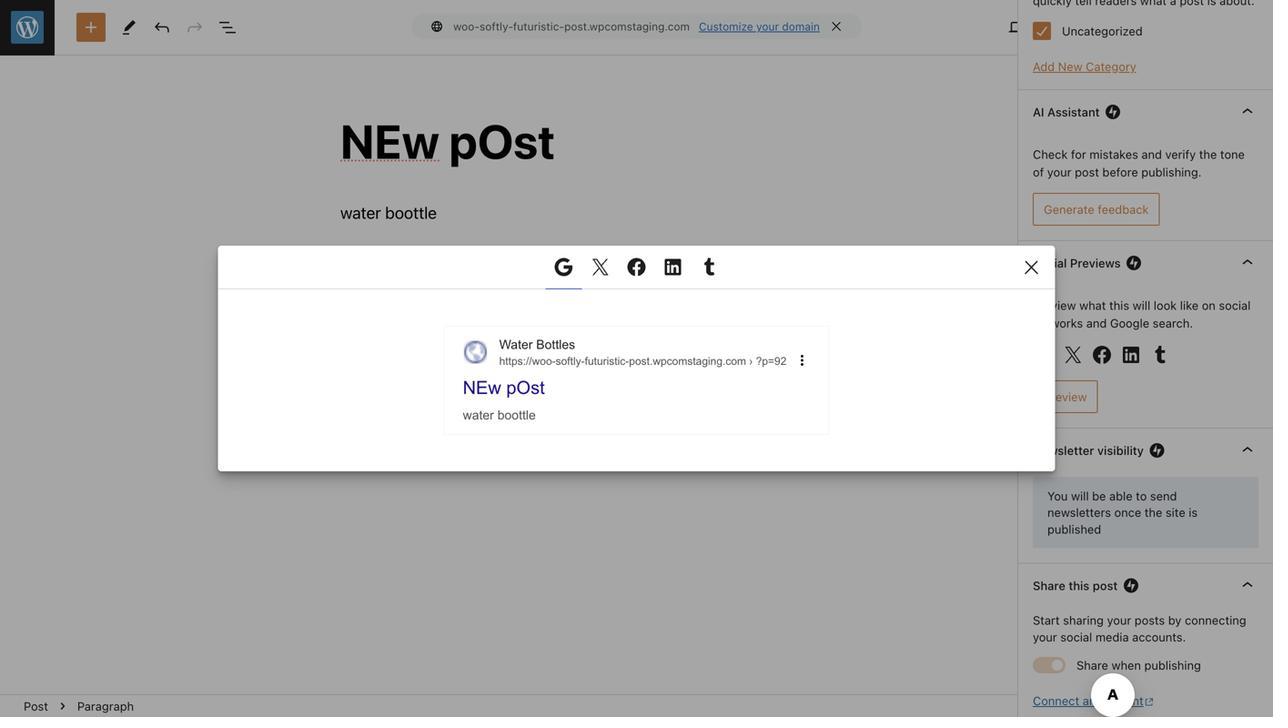 Task type: vqa. For each thing, say whether or not it's contained in the screenshot.
All Products the All
no



Task type: describe. For each thing, give the bounding box(es) containing it.
when
[[1112, 659, 1142, 672]]

before
[[1103, 165, 1139, 179]]

preview for preview what this will look like on social networks and google search.
[[1034, 299, 1077, 312]]

tone
[[1221, 148, 1246, 161]]

is
[[1189, 506, 1198, 520]]

and inside 'preview what this will look like on social networks and google search.'
[[1087, 316, 1108, 330]]

x image
[[590, 257, 611, 278]]

publishing.
[[1142, 165, 1202, 179]]

0 vertical spatial softly-
[[480, 20, 514, 33]]

you
[[1048, 489, 1069, 503]]

newsletter visibility button
[[1019, 429, 1274, 473]]

connect an account link
[[1034, 693, 1156, 710]]

water boottle
[[463, 408, 536, 422]]

the inside you will be able to send newsletters once the site is published
[[1145, 506, 1163, 520]]

what
[[1080, 299, 1107, 312]]

be
[[1093, 489, 1107, 503]]

social for your
[[1061, 630, 1093, 644]]

verify
[[1166, 148, 1197, 161]]

schedule
[[1053, 20, 1105, 34]]

assistant
[[1048, 105, 1101, 119]]

Uncategorized checkbox
[[1034, 22, 1052, 40]]

generate
[[1044, 203, 1095, 216]]

search.
[[1153, 316, 1194, 330]]

mistakes
[[1090, 148, 1139, 161]]

this inside share this post dropdown button
[[1069, 579, 1090, 593]]

bottles
[[537, 338, 576, 352]]

google search image
[[553, 257, 575, 278]]

send
[[1151, 489, 1178, 503]]

post inside check for mistakes and verify the tone of your post before publishing.
[[1076, 165, 1100, 179]]

start sharing your posts by connecting your social media accounts.
[[1034, 614, 1247, 644]]

boottle
[[498, 408, 536, 422]]

preview button
[[1034, 381, 1099, 413]]

undo image
[[151, 16, 173, 38]]

by
[[1169, 614, 1182, 628]]

networks
[[1034, 316, 1084, 330]]

woo-
[[454, 20, 480, 33]]

customize
[[699, 20, 754, 33]]

connecting
[[1186, 614, 1247, 628]]

look
[[1154, 299, 1178, 312]]

?p=92
[[756, 355, 787, 368]]

will inside you will be able to send newsletters once the site is published
[[1072, 489, 1090, 503]]

previews
[[1071, 256, 1122, 270]]

preview what this will look like on social networks and google search.
[[1034, 299, 1252, 330]]

new
[[463, 378, 502, 398]]

to
[[1137, 489, 1148, 503]]

0 vertical spatial post.wpcomstaging.com
[[565, 20, 690, 33]]

check for mistakes and verify the tone of your post before publishing.
[[1034, 148, 1246, 179]]

block breadcrumb list
[[0, 696, 158, 718]]

of
[[1034, 165, 1045, 179]]

this inside 'preview what this will look like on social networks and google search.'
[[1110, 299, 1130, 312]]

editor content region
[[0, 56, 1273, 695]]

0 horizontal spatial futuristic-
[[513, 20, 565, 33]]

linkedin image
[[662, 257, 684, 278]]

post
[[507, 378, 545, 398]]

account
[[1100, 694, 1144, 708]]

futuristic- inside water bottles https://woo-softly-futuristic-post.wpcomstaging.com › ?p=92
[[585, 355, 630, 368]]

https://woo-
[[500, 355, 556, 368]]



Task type: locate. For each thing, give the bounding box(es) containing it.
accounts.
[[1133, 630, 1187, 644]]

share when publishing
[[1077, 659, 1202, 672]]

ai
[[1034, 105, 1045, 119]]

1 horizontal spatial the
[[1200, 148, 1218, 161]]

post down for
[[1076, 165, 1100, 179]]

share for share this post
[[1034, 579, 1066, 593]]

0 horizontal spatial share
[[1034, 579, 1066, 593]]

this up google
[[1110, 299, 1130, 312]]

share for share when publishing
[[1077, 659, 1109, 672]]

close image
[[1021, 257, 1043, 279]]

0 vertical spatial share
[[1034, 579, 1066, 593]]

0 vertical spatial post
[[1076, 165, 1100, 179]]

generate feedback button
[[1034, 193, 1160, 226]]

will up newsletters
[[1072, 489, 1090, 503]]

start
[[1034, 614, 1060, 628]]

ai assistant
[[1034, 105, 1101, 119]]

1 vertical spatial post
[[1093, 579, 1118, 593]]

preview
[[1034, 299, 1077, 312], [1044, 390, 1088, 404]]

social down sharing
[[1061, 630, 1093, 644]]

redo image
[[184, 16, 206, 38]]

your left domain
[[757, 20, 780, 33]]

futuristic- right woo- at top
[[513, 20, 565, 33]]

your
[[757, 20, 780, 33], [1048, 165, 1072, 179], [1108, 614, 1132, 628], [1034, 630, 1058, 644]]

domain
[[783, 20, 820, 33]]

0 horizontal spatial softly-
[[480, 20, 514, 33]]

google
[[1111, 316, 1150, 330]]

futuristic- right "https://woo-"
[[585, 355, 630, 368]]

connect an account
[[1034, 694, 1144, 708]]

post
[[1076, 165, 1100, 179], [1093, 579, 1118, 593]]

newsletter visibility
[[1034, 444, 1145, 458]]

published
[[1048, 523, 1102, 536]]

an
[[1083, 694, 1097, 708]]

preview inside button
[[1044, 390, 1088, 404]]

and up publishing.
[[1142, 148, 1163, 161]]

feedback
[[1098, 203, 1150, 216]]

customize your domain button
[[699, 20, 820, 33]]

your down the check
[[1048, 165, 1072, 179]]

0 horizontal spatial will
[[1072, 489, 1090, 503]]

1 horizontal spatial softly-
[[556, 355, 585, 368]]

publishing
[[1145, 659, 1202, 672]]

your down the start
[[1034, 630, 1058, 644]]

social right on
[[1220, 299, 1252, 312]]

0 vertical spatial this
[[1110, 299, 1130, 312]]

1 vertical spatial share
[[1077, 659, 1109, 672]]

new post
[[463, 378, 545, 398]]

softly- inside water bottles https://woo-softly-futuristic-post.wpcomstaging.com › ?p=92
[[556, 355, 585, 368]]

social
[[1034, 256, 1068, 270]]

share inside dropdown button
[[1034, 579, 1066, 593]]

you will be able to send newsletters once the site is published
[[1048, 489, 1198, 536]]

water bottles https://woo-softly-futuristic-post.wpcomstaging.com › ?p=92
[[500, 338, 787, 368]]

softly-
[[480, 20, 514, 33], [556, 355, 585, 368]]

1 vertical spatial the
[[1145, 506, 1163, 520]]

post inside dropdown button
[[1093, 579, 1118, 593]]

the inside check for mistakes and verify the tone of your post before publishing.
[[1200, 148, 1218, 161]]

1 vertical spatial post.wpcomstaging.com
[[629, 355, 747, 368]]

on
[[1203, 299, 1216, 312]]

0 horizontal spatial the
[[1145, 506, 1163, 520]]

generate feedback
[[1044, 203, 1150, 216]]

site
[[1166, 506, 1186, 520]]

post up sharing
[[1093, 579, 1118, 593]]

will up google
[[1133, 299, 1151, 312]]

like
[[1181, 299, 1199, 312]]

social inside 'preview what this will look like on social networks and google search.'
[[1220, 299, 1252, 312]]

and inside check for mistakes and verify the tone of your post before publishing.
[[1142, 148, 1163, 161]]

water
[[500, 338, 533, 352]]

ai assistant button
[[1019, 90, 1274, 134]]

facebook image
[[626, 257, 648, 278]]

visibility
[[1098, 444, 1145, 458]]

the left tone
[[1200, 148, 1218, 161]]

1 horizontal spatial will
[[1133, 299, 1151, 312]]

social inside start sharing your posts by connecting your social media accounts.
[[1061, 630, 1093, 644]]

post
[[24, 700, 48, 713]]

uncategorized
[[1063, 24, 1143, 38]]

0 horizontal spatial social
[[1061, 630, 1093, 644]]

newsletters
[[1048, 506, 1112, 520]]

your up media
[[1108, 614, 1132, 628]]

media
[[1096, 630, 1130, 644]]

for
[[1072, 148, 1087, 161]]

and
[[1142, 148, 1163, 161], [1087, 316, 1108, 330]]

paragraph
[[77, 700, 134, 713]]

0 horizontal spatial this
[[1069, 579, 1090, 593]]

social
[[1220, 299, 1252, 312], [1061, 630, 1093, 644]]

water
[[463, 408, 494, 422]]

share up the start
[[1034, 579, 1066, 593]]

1 vertical spatial will
[[1072, 489, 1090, 503]]

preview inside 'preview what this will look like on social networks and google search.'
[[1034, 299, 1077, 312]]

social previews
[[1034, 256, 1122, 270]]

this
[[1110, 299, 1130, 312], [1069, 579, 1090, 593]]

tab list
[[218, 246, 1056, 290]]

post.wpcomstaging.com
[[565, 20, 690, 33], [629, 355, 747, 368]]

0 vertical spatial futuristic-
[[513, 20, 565, 33]]

0 horizontal spatial and
[[1087, 316, 1108, 330]]

›
[[750, 355, 753, 368]]

1 vertical spatial social
[[1061, 630, 1093, 644]]

sharing
[[1064, 614, 1104, 628]]

0 vertical spatial will
[[1133, 299, 1151, 312]]

check
[[1034, 148, 1068, 161]]

0 vertical spatial preview
[[1034, 299, 1077, 312]]

preview up newsletter
[[1044, 390, 1088, 404]]

0 vertical spatial the
[[1200, 148, 1218, 161]]

will
[[1133, 299, 1151, 312], [1072, 489, 1090, 503]]

the down the send
[[1145, 506, 1163, 520]]

social previews button
[[1019, 241, 1274, 285]]

post.wpcomstaging.com inside water bottles https://woo-softly-futuristic-post.wpcomstaging.com › ?p=92
[[629, 355, 747, 368]]

able
[[1110, 489, 1133, 503]]

1 horizontal spatial and
[[1142, 148, 1163, 161]]

1 vertical spatial futuristic-
[[585, 355, 630, 368]]

will inside 'preview what this will look like on social networks and google search.'
[[1133, 299, 1151, 312]]

woo-softly-futuristic-post.wpcomstaging.com customize your domain
[[454, 20, 820, 33]]

your inside check for mistakes and verify the tone of your post before publishing.
[[1048, 165, 1072, 179]]

share
[[1034, 579, 1066, 593], [1077, 659, 1109, 672]]

1 vertical spatial and
[[1087, 316, 1108, 330]]

newsletter
[[1034, 444, 1095, 458]]

the
[[1200, 148, 1218, 161], [1145, 506, 1163, 520]]

share left when
[[1077, 659, 1109, 672]]

and down what
[[1087, 316, 1108, 330]]

share this post
[[1034, 579, 1118, 593]]

1 vertical spatial softly-
[[556, 355, 585, 368]]

preview for preview
[[1044, 390, 1088, 404]]

1 horizontal spatial this
[[1110, 299, 1130, 312]]

futuristic-
[[513, 20, 565, 33], [585, 355, 630, 368]]

this up sharing
[[1069, 579, 1090, 593]]

1 horizontal spatial futuristic-
[[585, 355, 630, 368]]

tumblr image
[[699, 257, 721, 278]]

preview up networks
[[1034, 299, 1077, 312]]

0 vertical spatial and
[[1142, 148, 1163, 161]]

1 horizontal spatial social
[[1220, 299, 1252, 312]]

post button
[[16, 696, 55, 718]]

share this post button
[[1019, 564, 1274, 608]]

posts
[[1135, 614, 1166, 628]]

social for on
[[1220, 299, 1252, 312]]

once
[[1115, 506, 1142, 520]]

1 vertical spatial this
[[1069, 579, 1090, 593]]

1 vertical spatial preview
[[1044, 390, 1088, 404]]

1 horizontal spatial share
[[1077, 659, 1109, 672]]

schedule button
[[1042, 11, 1115, 44]]

0 vertical spatial social
[[1220, 299, 1252, 312]]

connect
[[1034, 694, 1080, 708]]



